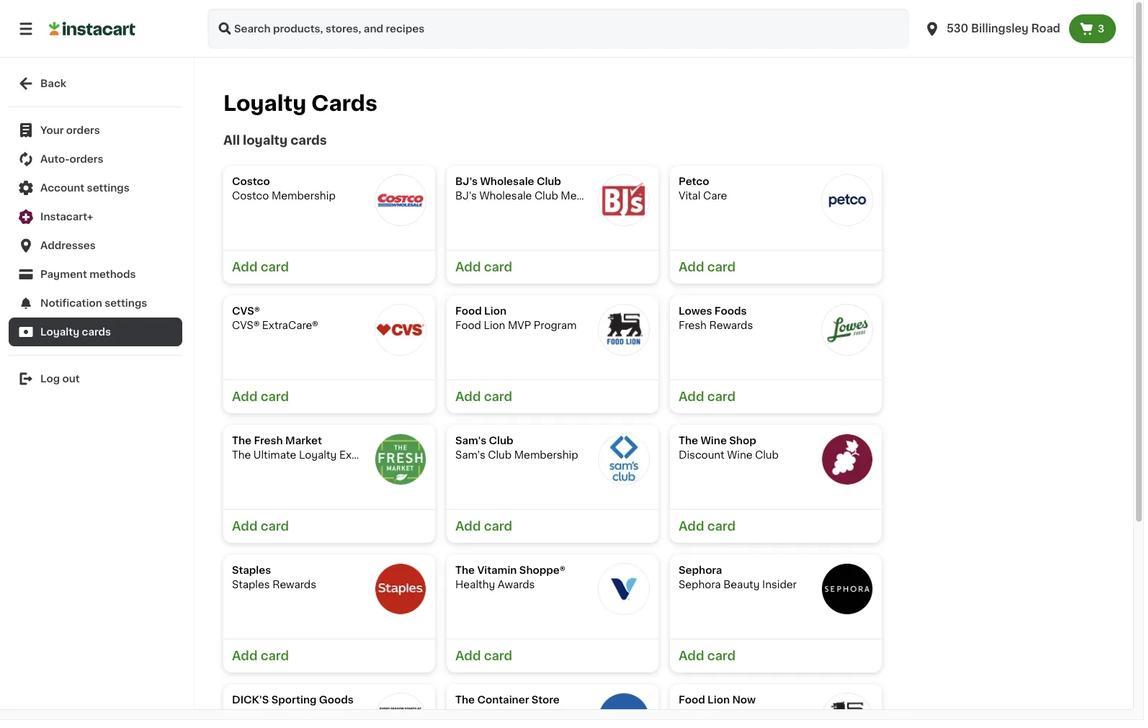 Task type: locate. For each thing, give the bounding box(es) containing it.
add card up the 'food lion food lion mvp program'
[[455, 261, 512, 273]]

add card up dick's
[[232, 650, 289, 663]]

0 vertical spatial staples
[[232, 566, 271, 576]]

0 vertical spatial sam's
[[455, 436, 487, 446]]

add card
[[232, 261, 289, 273], [455, 261, 512, 273], [679, 261, 736, 273], [232, 391, 289, 403], [455, 391, 512, 403], [679, 391, 736, 403], [232, 521, 289, 533], [455, 521, 512, 533], [679, 521, 736, 533], [232, 650, 289, 663], [455, 650, 512, 663], [679, 650, 736, 663]]

add card up vitamin
[[455, 521, 512, 533]]

card for rewards
[[261, 650, 289, 663]]

1 vertical spatial cvs®
[[232, 321, 260, 331]]

the vitamin shoppe® healthy awards
[[455, 566, 566, 590]]

sam's club sam's club membership
[[455, 436, 578, 460]]

card up the staples staples rewards
[[261, 521, 289, 533]]

card up sephora sephora beauty insider
[[707, 521, 736, 533]]

loyalty up loyalty
[[223, 93, 307, 114]]

payment
[[40, 270, 87, 280]]

settings
[[87, 183, 130, 193], [105, 298, 147, 308]]

rewards inside the lowes foods fresh rewards
[[709, 321, 753, 331]]

market
[[285, 436, 322, 446]]

1 vertical spatial loyalty
[[40, 327, 79, 337]]

the up discount
[[679, 436, 698, 446]]

the vitamin shoppe® image
[[598, 564, 650, 615]]

bj's wholesale club image
[[598, 174, 650, 226]]

account settings link
[[9, 174, 182, 203]]

insider
[[763, 580, 797, 590], [510, 710, 545, 720]]

sam's
[[455, 436, 487, 446], [455, 450, 486, 460]]

insider right beauty
[[763, 580, 797, 590]]

0 vertical spatial cvs®
[[232, 306, 260, 316]]

card for membership
[[261, 261, 289, 273]]

1 horizontal spatial program
[[757, 710, 800, 720]]

add for bj's wholesale club bj's wholesale club membership
[[455, 261, 481, 273]]

the for the container store organized insider
[[455, 695, 475, 706]]

addresses
[[40, 241, 96, 251]]

None search field
[[208, 9, 909, 49]]

instacart+ link
[[9, 203, 182, 231]]

1 horizontal spatial fresh
[[679, 321, 707, 331]]

food lion now food lion mvp program
[[679, 695, 800, 720]]

0 vertical spatial fresh
[[679, 321, 707, 331]]

add for costco costco membership
[[232, 261, 258, 273]]

instacart+
[[40, 212, 93, 222]]

card for fresh
[[707, 391, 736, 403]]

add card for food lion food lion mvp program
[[455, 391, 512, 403]]

3
[[1098, 24, 1105, 34]]

0 vertical spatial insider
[[763, 580, 797, 590]]

card up shop
[[707, 391, 736, 403]]

loyalty down market
[[299, 450, 337, 460]]

petco image
[[822, 174, 873, 226]]

1 vertical spatial settings
[[105, 298, 147, 308]]

fresh down lowes
[[679, 321, 707, 331]]

add up lowes
[[679, 261, 704, 273]]

add up the 'food lion food lion mvp program'
[[455, 261, 481, 273]]

2 sam's from the top
[[455, 450, 486, 460]]

1 horizontal spatial mvp
[[731, 710, 755, 720]]

card up market
[[261, 391, 289, 403]]

add card button for bj's wholesale club bj's wholesale club membership
[[447, 250, 659, 284]]

loyalty inside the fresh market the ultimate loyalty experience
[[299, 450, 337, 460]]

the for the fresh market the ultimate loyalty experience
[[232, 436, 252, 446]]

loyalty for loyalty cards
[[40, 327, 79, 337]]

add card up ultimate
[[232, 391, 289, 403]]

1 vertical spatial sephora
[[679, 580, 721, 590]]

staples staples rewards
[[232, 566, 316, 590]]

add up the food lion now food lion mvp program
[[679, 650, 704, 663]]

0 horizontal spatial insider
[[510, 710, 545, 720]]

sam's club image
[[598, 434, 650, 486]]

card up sporting on the left bottom of the page
[[261, 650, 289, 663]]

add up ultimate
[[232, 391, 258, 403]]

healthy
[[455, 580, 495, 590]]

add card up now
[[679, 650, 736, 663]]

billingsley
[[971, 23, 1029, 34]]

card for food
[[484, 391, 512, 403]]

add card button for costco costco membership
[[223, 250, 435, 284]]

settings down methods on the top left of the page
[[105, 298, 147, 308]]

card for club
[[484, 261, 512, 273]]

add card for sam's club sam's club membership
[[455, 521, 512, 533]]

vitamin
[[477, 566, 517, 576]]

1 vertical spatial wine
[[727, 450, 753, 460]]

add card for bj's wholesale club bj's wholesale club membership
[[455, 261, 512, 273]]

the left market
[[232, 436, 252, 446]]

0 vertical spatial rewards
[[709, 321, 753, 331]]

0 vertical spatial wholesale
[[480, 177, 534, 187]]

add up discount
[[679, 391, 704, 403]]

loyalty down notification
[[40, 327, 79, 337]]

settings for notification settings
[[105, 298, 147, 308]]

fresh
[[679, 321, 707, 331], [254, 436, 283, 446]]

instacart logo image
[[49, 20, 135, 37]]

the inside the wine shop discount wine club
[[679, 436, 698, 446]]

1 horizontal spatial wine
[[727, 450, 753, 460]]

orders up auto-orders
[[66, 125, 100, 135]]

petco vital care
[[679, 177, 727, 201]]

1 vertical spatial insider
[[510, 710, 545, 720]]

add up sephora sephora beauty insider
[[679, 521, 704, 533]]

shop
[[729, 436, 756, 446]]

dick's sporting goods scorecard
[[232, 695, 354, 720]]

1 staples from the top
[[232, 566, 271, 576]]

staples
[[232, 566, 271, 576], [232, 580, 270, 590]]

loyalty
[[223, 93, 307, 114], [40, 327, 79, 337], [299, 450, 337, 460]]

sephora
[[679, 566, 722, 576], [679, 580, 721, 590]]

payment methods
[[40, 270, 136, 280]]

account
[[40, 183, 84, 193]]

cards down notification settings link
[[82, 327, 111, 337]]

wine down shop
[[727, 450, 753, 460]]

program inside the 'food lion food lion mvp program'
[[534, 321, 577, 331]]

the fresh market image
[[375, 434, 427, 486]]

rewards
[[709, 321, 753, 331], [273, 580, 316, 590]]

cards
[[311, 93, 378, 114]]

store
[[532, 695, 560, 706]]

the
[[232, 436, 252, 446], [679, 436, 698, 446], [232, 450, 251, 460], [455, 566, 475, 576], [455, 695, 475, 706]]

add card up the wine shop discount wine club
[[679, 391, 736, 403]]

1 vertical spatial costco
[[232, 191, 269, 201]]

add card up sam's club sam's club membership
[[455, 391, 512, 403]]

log out link
[[9, 365, 182, 393]]

add card for sephora sephora beauty insider
[[679, 650, 736, 663]]

sporting
[[272, 695, 317, 706]]

cvs®
[[232, 306, 260, 316], [232, 321, 260, 331]]

0 vertical spatial orders
[[66, 125, 100, 135]]

0 vertical spatial costco
[[232, 177, 270, 187]]

0 vertical spatial cards
[[291, 134, 327, 147]]

card up sam's club sam's club membership
[[484, 391, 512, 403]]

add card for lowes foods fresh rewards
[[679, 391, 736, 403]]

wine up discount
[[701, 436, 727, 446]]

bj's
[[455, 177, 478, 187], [455, 191, 477, 201]]

out
[[62, 374, 80, 384]]

0 horizontal spatial fresh
[[254, 436, 283, 446]]

card for beauty
[[707, 650, 736, 663]]

loyalty cards
[[40, 327, 111, 337]]

1 vertical spatial staples
[[232, 580, 270, 590]]

0 horizontal spatial cards
[[82, 327, 111, 337]]

the up organized
[[455, 695, 475, 706]]

add up the staples staples rewards
[[232, 521, 258, 533]]

card up vitamin
[[484, 521, 512, 533]]

lion
[[484, 306, 507, 316], [484, 321, 505, 331], [708, 695, 730, 706], [707, 710, 729, 720]]

card for market
[[261, 521, 289, 533]]

0 vertical spatial mvp
[[508, 321, 531, 331]]

1 vertical spatial mvp
[[731, 710, 755, 720]]

your orders
[[40, 125, 100, 135]]

1 horizontal spatial cards
[[291, 134, 327, 147]]

add up dick's
[[232, 650, 258, 663]]

card for care
[[707, 261, 736, 273]]

fresh up ultimate
[[254, 436, 283, 446]]

0 vertical spatial loyalty
[[223, 93, 307, 114]]

1 vertical spatial orders
[[70, 154, 103, 164]]

awards
[[498, 580, 535, 590]]

1 bj's from the top
[[455, 177, 478, 187]]

1 vertical spatial wholesale
[[480, 191, 532, 201]]

mvp
[[508, 321, 531, 331], [731, 710, 755, 720]]

add card up cvs® cvs® extracare®
[[232, 261, 289, 273]]

add card button for lowes foods fresh rewards
[[670, 380, 882, 414]]

add up sam's club sam's club membership
[[455, 391, 481, 403]]

program inside the food lion now food lion mvp program
[[757, 710, 800, 720]]

add card for the wine shop discount wine club
[[679, 521, 736, 533]]

1 vertical spatial rewards
[[273, 580, 316, 590]]

insider down store
[[510, 710, 545, 720]]

organized
[[455, 710, 508, 720]]

costco costco membership
[[232, 177, 336, 201]]

add card up sephora sephora beauty insider
[[679, 521, 736, 533]]

add up cvs® cvs® extracare®
[[232, 261, 258, 273]]

add card up the staples staples rewards
[[232, 521, 289, 533]]

orders for your orders
[[66, 125, 100, 135]]

the wine shop discount wine club
[[679, 436, 779, 460]]

the inside the vitamin shoppe® healthy awards
[[455, 566, 475, 576]]

add card button for the fresh market the ultimate loyalty experience
[[223, 510, 435, 543]]

food
[[455, 306, 482, 316], [455, 321, 481, 331], [679, 695, 705, 706], [679, 710, 705, 720]]

membership inside costco costco membership
[[272, 191, 336, 201]]

cards
[[291, 134, 327, 147], [82, 327, 111, 337]]

1 horizontal spatial insider
[[763, 580, 797, 590]]

0 vertical spatial wine
[[701, 436, 727, 446]]

2 vertical spatial loyalty
[[299, 450, 337, 460]]

add card up container
[[455, 650, 512, 663]]

1 sam's from the top
[[455, 436, 487, 446]]

0 vertical spatial settings
[[87, 183, 130, 193]]

loyalty cards link
[[9, 318, 182, 347]]

add for sephora sephora beauty insider
[[679, 650, 704, 663]]

add card button for the vitamin shoppe® healthy awards
[[447, 639, 659, 673]]

settings down auto-orders link
[[87, 183, 130, 193]]

membership
[[272, 191, 336, 201], [561, 191, 625, 201], [514, 450, 578, 460]]

1 vertical spatial bj's
[[455, 191, 477, 201]]

add card up lowes
[[679, 261, 736, 273]]

card up container
[[484, 650, 512, 663]]

0 vertical spatial bj's
[[455, 177, 478, 187]]

card
[[261, 261, 289, 273], [484, 261, 512, 273], [707, 261, 736, 273], [261, 391, 289, 403], [484, 391, 512, 403], [707, 391, 736, 403], [261, 521, 289, 533], [484, 521, 512, 533], [707, 521, 736, 533], [261, 650, 289, 663], [484, 650, 512, 663], [707, 650, 736, 663]]

card up foods
[[707, 261, 736, 273]]

0 horizontal spatial mvp
[[508, 321, 531, 331]]

add card button
[[223, 250, 435, 284], [447, 250, 659, 284], [670, 250, 882, 284], [223, 380, 435, 414], [447, 380, 659, 414], [670, 380, 882, 414], [223, 510, 435, 543], [447, 510, 659, 543], [670, 510, 882, 543], [223, 639, 435, 673], [447, 639, 659, 673], [670, 639, 882, 673]]

notification settings link
[[9, 289, 182, 318]]

1 vertical spatial cards
[[82, 327, 111, 337]]

fresh inside the lowes foods fresh rewards
[[679, 321, 707, 331]]

food lion image
[[598, 304, 650, 356]]

scorecard
[[232, 710, 286, 720]]

club
[[537, 177, 561, 187], [535, 191, 558, 201], [489, 436, 513, 446], [488, 450, 512, 460], [755, 450, 779, 460]]

add for sam's club sam's club membership
[[455, 521, 481, 533]]

your
[[40, 125, 64, 135]]

1 vertical spatial program
[[757, 710, 800, 720]]

1 costco from the top
[[232, 177, 270, 187]]

insider inside sephora sephora beauty insider
[[763, 580, 797, 590]]

0 vertical spatial sephora
[[679, 566, 722, 576]]

loyalty cards
[[223, 93, 378, 114]]

the wine shop image
[[822, 434, 873, 486]]

card up the 'food lion food lion mvp program'
[[484, 261, 512, 273]]

add for the fresh market the ultimate loyalty experience
[[232, 521, 258, 533]]

1 vertical spatial fresh
[[254, 436, 283, 446]]

orders up account settings
[[70, 154, 103, 164]]

card up now
[[707, 650, 736, 663]]

orders
[[66, 125, 100, 135], [70, 154, 103, 164]]

add card button for staples staples rewards
[[223, 639, 435, 673]]

add up vitamin
[[455, 521, 481, 533]]

auto-
[[40, 154, 70, 164]]

0 vertical spatial program
[[534, 321, 577, 331]]

2 cvs® from the top
[[232, 321, 260, 331]]

the up healthy
[[455, 566, 475, 576]]

program
[[534, 321, 577, 331], [757, 710, 800, 720]]

wholesale
[[480, 177, 534, 187], [480, 191, 532, 201]]

the left ultimate
[[232, 450, 251, 460]]

0 horizontal spatial program
[[534, 321, 577, 331]]

0 horizontal spatial rewards
[[273, 580, 316, 590]]

container
[[477, 695, 529, 706]]

530
[[947, 23, 969, 34]]

payment methods link
[[9, 260, 182, 289]]

notification settings
[[40, 298, 147, 308]]

the inside the container store organized insider
[[455, 695, 475, 706]]

cards down loyalty cards
[[291, 134, 327, 147]]

1 vertical spatial sam's
[[455, 450, 486, 460]]

card up cvs® cvs® extracare®
[[261, 261, 289, 273]]

530 billingsley road button
[[915, 9, 1069, 49]]

add card for the vitamin shoppe® healthy awards
[[455, 650, 512, 663]]

1 horizontal spatial rewards
[[709, 321, 753, 331]]

methods
[[90, 270, 136, 280]]

add up container
[[455, 650, 481, 663]]



Task type: describe. For each thing, give the bounding box(es) containing it.
vital
[[679, 191, 701, 201]]

card for extracare®
[[261, 391, 289, 403]]

log
[[40, 374, 60, 384]]

the container store organized insider
[[455, 695, 560, 720]]

fresh inside the fresh market the ultimate loyalty experience
[[254, 436, 283, 446]]

2 bj's from the top
[[455, 191, 477, 201]]

2 sephora from the top
[[679, 580, 721, 590]]

cvs® image
[[375, 304, 427, 356]]

back
[[40, 79, 66, 89]]

add for the wine shop discount wine club
[[679, 521, 704, 533]]

insider inside the container store organized insider
[[510, 710, 545, 720]]

membership inside sam's club sam's club membership
[[514, 450, 578, 460]]

3 button
[[1069, 14, 1116, 43]]

1 cvs® from the top
[[232, 306, 260, 316]]

now
[[732, 695, 756, 706]]

mvp inside the 'food lion food lion mvp program'
[[508, 321, 531, 331]]

rewards inside the staples staples rewards
[[273, 580, 316, 590]]

add card button for food lion food lion mvp program
[[447, 380, 659, 414]]

all loyalty cards
[[223, 134, 327, 147]]

Search field
[[208, 9, 909, 49]]

membership inside bj's wholesale club bj's wholesale club membership
[[561, 191, 625, 201]]

card for sam's
[[484, 521, 512, 533]]

cvs® cvs® extracare®
[[232, 306, 318, 331]]

0 horizontal spatial wine
[[701, 436, 727, 446]]

add card button for the wine shop discount wine club
[[670, 510, 882, 543]]

settings for account settings
[[87, 183, 130, 193]]

lowes foods fresh rewards
[[679, 306, 753, 331]]

the fresh market the ultimate loyalty experience
[[232, 436, 396, 460]]

staples image
[[375, 564, 427, 615]]

add for petco vital care
[[679, 261, 704, 273]]

add for staples staples rewards
[[232, 650, 258, 663]]

your orders link
[[9, 116, 182, 145]]

add card button for petco vital care
[[670, 250, 882, 284]]

sephora sephora beauty insider
[[679, 566, 797, 590]]

care
[[703, 191, 727, 201]]

foods
[[715, 306, 747, 316]]

experience
[[339, 450, 396, 460]]

add card button for sam's club sam's club membership
[[447, 510, 659, 543]]

all
[[223, 134, 240, 147]]

loyalty
[[243, 134, 288, 147]]

account settings
[[40, 183, 130, 193]]

road
[[1032, 23, 1061, 34]]

shoppe®
[[519, 566, 566, 576]]

add card for staples staples rewards
[[232, 650, 289, 663]]

add card for cvs® cvs® extracare®
[[232, 391, 289, 403]]

log out
[[40, 374, 80, 384]]

1 sephora from the top
[[679, 566, 722, 576]]

dick's
[[232, 695, 269, 706]]

add for lowes foods fresh rewards
[[679, 391, 704, 403]]

auto-orders
[[40, 154, 103, 164]]

the for the vitamin shoppe® healthy awards
[[455, 566, 475, 576]]

530 billingsley road
[[947, 23, 1061, 34]]

bj's wholesale club bj's wholesale club membership
[[455, 177, 625, 201]]

add for cvs® cvs® extracare®
[[232, 391, 258, 403]]

notification
[[40, 298, 102, 308]]

club inside the wine shop discount wine club
[[755, 450, 779, 460]]

petco
[[679, 177, 709, 187]]

beauty
[[724, 580, 760, 590]]

2 costco from the top
[[232, 191, 269, 201]]

the for the wine shop discount wine club
[[679, 436, 698, 446]]

back link
[[9, 69, 182, 98]]

addresses link
[[9, 231, 182, 260]]

card for shoppe®
[[484, 650, 512, 663]]

add card for petco vital care
[[679, 261, 736, 273]]

add card for costco costco membership
[[232, 261, 289, 273]]

ultimate
[[254, 450, 296, 460]]

food lion food lion mvp program
[[455, 306, 577, 331]]

lowes foods image
[[822, 304, 873, 356]]

loyalty for loyalty cards
[[223, 93, 307, 114]]

530 billingsley road button
[[924, 9, 1061, 49]]

add card button for sephora sephora beauty insider
[[670, 639, 882, 673]]

2 staples from the top
[[232, 580, 270, 590]]

goods
[[319, 695, 354, 706]]

costco image
[[375, 174, 427, 226]]

lowes
[[679, 306, 712, 316]]

add card button for cvs® cvs® extracare®
[[223, 380, 435, 414]]

extracare®
[[262, 321, 318, 331]]

add for the vitamin shoppe® healthy awards
[[455, 650, 481, 663]]

discount
[[679, 450, 725, 460]]

sephora image
[[822, 564, 873, 615]]

add card for the fresh market the ultimate loyalty experience
[[232, 521, 289, 533]]

mvp inside the food lion now food lion mvp program
[[731, 710, 755, 720]]

orders for auto-orders
[[70, 154, 103, 164]]

auto-orders link
[[9, 145, 182, 174]]

card for shop
[[707, 521, 736, 533]]

add for food lion food lion mvp program
[[455, 391, 481, 403]]



Task type: vqa. For each thing, say whether or not it's contained in the screenshot.


